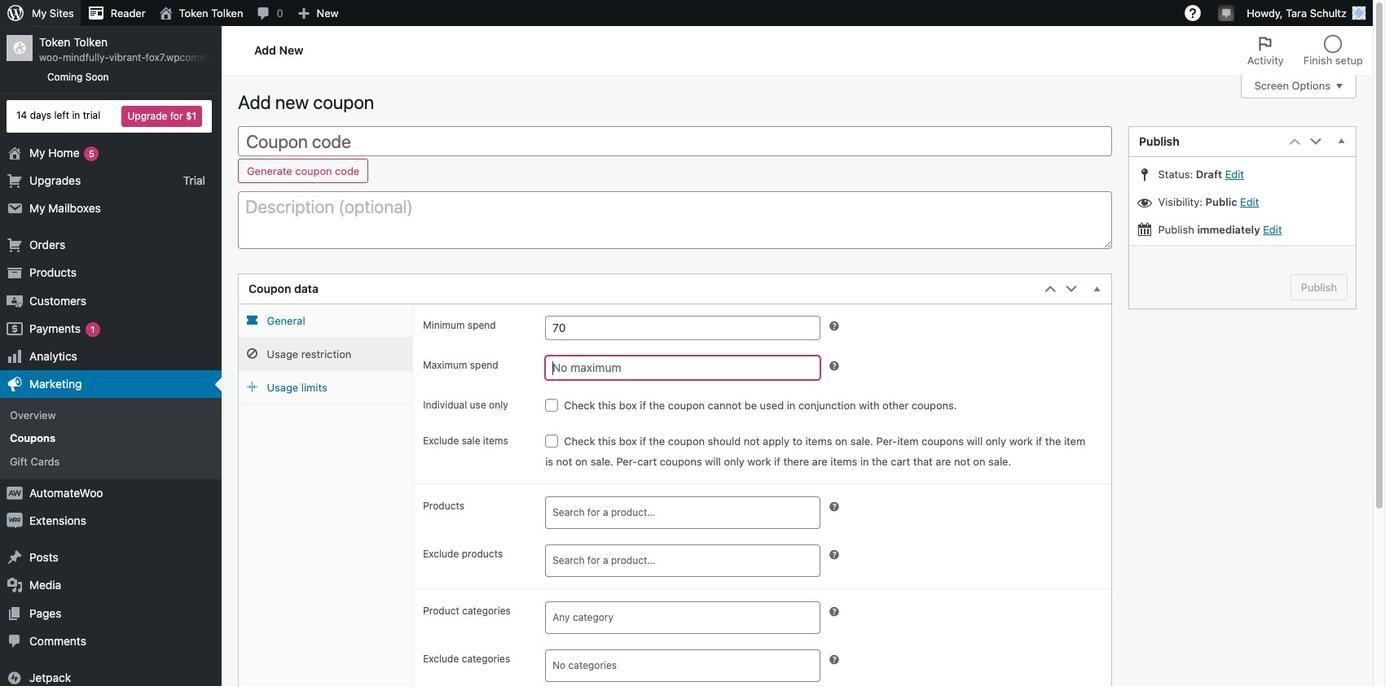 Task type: vqa. For each thing, say whether or not it's contained in the screenshot.
Publish immediately Edit
yes



Task type: locate. For each thing, give the bounding box(es) containing it.
coupon up the "generate"
[[246, 131, 308, 152]]

new right the 0
[[317, 7, 339, 20]]

0 horizontal spatial not
[[556, 456, 572, 469]]

new
[[317, 7, 339, 20], [279, 43, 303, 57]]

per- down other
[[876, 435, 897, 448]]

coupon
[[246, 131, 308, 152], [249, 282, 291, 296]]

add
[[254, 43, 276, 57], [238, 91, 271, 113]]

generate
[[247, 165, 292, 178]]

2 vertical spatial edit button
[[1263, 223, 1282, 236]]

box down the maximum spend "text box"
[[619, 399, 637, 412]]

2 vertical spatial exclude
[[423, 654, 459, 666]]

not left apply
[[744, 435, 760, 448]]

product categories that the coupon will not be applied to, or that cannot be in the cart in order for the "fixed cart discount" to be applied. image
[[828, 654, 841, 667]]

0 horizontal spatial tolken
[[74, 35, 108, 49]]

comments link
[[0, 628, 222, 656]]

automatewoo
[[29, 486, 103, 500]]

coupons link
[[0, 427, 222, 450]]

my left sites
[[32, 7, 47, 20]]

publish for publish immediately edit
[[1158, 223, 1194, 236]]

1 usage from the top
[[267, 348, 298, 361]]

categories right product
[[462, 606, 511, 618]]

coupon up the general
[[249, 282, 291, 296]]

1 horizontal spatial work
[[1009, 435, 1033, 448]]

0 vertical spatial token
[[179, 7, 208, 20]]

howdy,
[[1247, 7, 1283, 20]]

0 vertical spatial check
[[564, 399, 595, 412]]

2 vertical spatial in
[[860, 456, 869, 469]]

categories for product categories
[[462, 606, 511, 618]]

usage left limits
[[267, 382, 298, 395]]

add left the new
[[238, 91, 271, 113]]

1 horizontal spatial coupons
[[922, 435, 964, 448]]

code down coupon code
[[335, 165, 360, 178]]

check right exclude sale items option
[[564, 435, 595, 448]]

1 vertical spatial categories
[[462, 654, 510, 666]]

publish for publish
[[1139, 135, 1180, 148]]

0 vertical spatial edit
[[1225, 168, 1244, 181]]

that
[[913, 456, 933, 469]]

my for my sites
[[32, 7, 47, 20]]

2 item from the left
[[1064, 435, 1086, 448]]

1 this from the top
[[598, 399, 616, 412]]

2 vertical spatial only
[[724, 456, 745, 469]]

mindfully-
[[63, 51, 109, 64]]

on down the conjunction
[[835, 435, 848, 448]]

edit for draft
[[1225, 168, 1244, 181]]

not right that
[[954, 456, 970, 469]]

token
[[179, 7, 208, 20], [39, 35, 70, 49]]

tolken inside toolbar navigation
[[211, 7, 243, 20]]

is
[[545, 456, 553, 469]]

notification image
[[1220, 6, 1233, 19]]

2 check from the top
[[564, 435, 595, 448]]

token tolken woo-mindfully-vibrant-fox7.wpcomstaging.com coming soon
[[39, 35, 256, 83]]

in right used
[[787, 399, 796, 412]]

coupon for coupon code
[[246, 131, 308, 152]]

1 vertical spatial publish
[[1158, 223, 1194, 236]]

spend right minimum
[[468, 320, 496, 332]]

my down 'upgrades'
[[29, 201, 45, 215]]

restriction
[[301, 348, 351, 361]]

0 horizontal spatial will
[[705, 456, 721, 469]]

in inside navigation
[[72, 109, 80, 122]]

spend right maximum
[[470, 360, 498, 372]]

are right there
[[812, 456, 828, 469]]

my inside 'link'
[[32, 7, 47, 20]]

1 vertical spatial per-
[[616, 456, 637, 469]]

tolken left 0 "link"
[[211, 7, 243, 20]]

products up exclude products
[[423, 500, 464, 513]]

screen options
[[1255, 79, 1331, 92]]

tolken inside token tolken woo-mindfully-vibrant-fox7.wpcomstaging.com coming soon
[[74, 35, 108, 49]]

0 horizontal spatial in
[[72, 109, 80, 122]]

on
[[835, 435, 848, 448], [575, 456, 588, 469], [973, 456, 986, 469]]

marketing
[[29, 377, 82, 391]]

this for check this box if the coupon cannot be used in conjunction with other coupons.
[[598, 399, 616, 412]]

edit right immediately
[[1263, 223, 1282, 236]]

1 horizontal spatial per-
[[876, 435, 897, 448]]

1 vertical spatial this
[[598, 435, 616, 448]]

1 vertical spatial coupons
[[660, 456, 702, 469]]

on right that
[[973, 456, 986, 469]]

check
[[564, 399, 595, 412], [564, 435, 595, 448]]

coupon inside check this box if the coupon should not apply to items on sale. per-item coupons will only work if the item is not on sale. per-cart coupons will only work if there are items in the cart that are not on sale.
[[668, 435, 705, 448]]

payments
[[29, 322, 81, 335]]

are
[[812, 456, 828, 469], [936, 456, 951, 469]]

1 are from the left
[[812, 456, 828, 469]]

add new
[[254, 43, 303, 57]]

2 horizontal spatial sale.
[[988, 456, 1011, 469]]

check inside check this box if the coupon should not apply to items on sale. per-item coupons will only work if the item is not on sale. per-cart coupons will only work if there are items in the cart that are not on sale.
[[564, 435, 595, 448]]

0 vertical spatial this
[[598, 399, 616, 412]]

marketing link
[[0, 371, 222, 399]]

edit button
[[1225, 168, 1244, 181], [1240, 195, 1259, 209], [1263, 223, 1282, 236]]

coupons.
[[912, 399, 957, 412]]

code up generate coupon code
[[312, 131, 351, 152]]

other
[[883, 399, 909, 412]]

2 this from the top
[[598, 435, 616, 448]]

1 horizontal spatial will
[[967, 435, 983, 448]]

reader
[[111, 7, 146, 20]]

main menu navigation
[[0, 26, 256, 687]]

per-
[[876, 435, 897, 448], [616, 456, 637, 469]]

usage limits link
[[239, 372, 412, 405]]

sale. right that
[[988, 456, 1011, 469]]

1 horizontal spatial tolken
[[211, 7, 243, 20]]

only
[[489, 399, 508, 412], [986, 435, 1006, 448], [724, 456, 745, 469]]

products up the customers
[[29, 266, 77, 280]]

1 vertical spatial usage
[[267, 382, 298, 395]]

1 vertical spatial token
[[39, 35, 70, 49]]

0 horizontal spatial are
[[812, 456, 828, 469]]

1 horizontal spatial cart
[[891, 456, 910, 469]]

spend
[[468, 320, 496, 332], [470, 360, 498, 372]]

publish down visibility:
[[1158, 223, 1194, 236]]

exclude for exclude sale items
[[423, 435, 459, 448]]

0 vertical spatial categories
[[462, 606, 511, 618]]

0 horizontal spatial new
[[279, 43, 303, 57]]

used
[[760, 399, 784, 412]]

token tolken
[[179, 7, 243, 20]]

1 item from the left
[[897, 435, 919, 448]]

0 horizontal spatial item
[[897, 435, 919, 448]]

in down "with"
[[860, 456, 869, 469]]

overview
[[10, 409, 56, 422]]

jetpack
[[29, 671, 71, 685]]

trial
[[183, 173, 205, 187]]

coupons up that
[[922, 435, 964, 448]]

exclude left products
[[423, 549, 459, 561]]

0 vertical spatial coupon
[[246, 131, 308, 152]]

token up fox7.wpcomstaging.com
[[179, 7, 208, 20]]

in inside check this box if the coupon should not apply to items on sale. per-item coupons will only work if the item is not on sale. per-cart coupons will only work if there are items in the cart that are not on sale.
[[860, 456, 869, 469]]

1 vertical spatial work
[[747, 456, 771, 469]]

2 horizontal spatial on
[[973, 456, 986, 469]]

1 vertical spatial edit
[[1240, 195, 1259, 209]]

5
[[89, 148, 94, 159]]

0 vertical spatial my
[[32, 7, 47, 20]]

box right exclude sale items option
[[619, 435, 637, 448]]

sale. down "with"
[[850, 435, 873, 448]]

1 vertical spatial code
[[335, 165, 360, 178]]

this field allows you to set the maximum spend (subtotal) allowed when using the coupon. image
[[828, 360, 841, 373]]

check for check this box if the coupon cannot be used in conjunction with other coupons.
[[564, 399, 595, 412]]

3 exclude from the top
[[423, 654, 459, 666]]

0 vertical spatial exclude
[[423, 435, 459, 448]]

check right individual use only option at the left
[[564, 399, 595, 412]]

1 vertical spatial box
[[619, 435, 637, 448]]

Exclude sale items checkbox
[[545, 435, 558, 448]]

1 vertical spatial check
[[564, 435, 595, 448]]

this right exclude sale items option
[[598, 435, 616, 448]]

0 vertical spatial usage
[[267, 348, 298, 361]]

be
[[745, 399, 757, 412]]

cards
[[31, 455, 60, 468]]

exclude for exclude products
[[423, 549, 459, 561]]

0 vertical spatial coupons
[[922, 435, 964, 448]]

2 horizontal spatial in
[[860, 456, 869, 469]]

coupon
[[313, 91, 374, 113], [295, 165, 332, 178], [668, 399, 705, 412], [668, 435, 705, 448]]

0 horizontal spatial products
[[29, 266, 77, 280]]

0 vertical spatial spend
[[468, 320, 496, 332]]

1 horizontal spatial item
[[1064, 435, 1086, 448]]

0
[[277, 7, 283, 20]]

1 vertical spatial spend
[[470, 360, 498, 372]]

this field allows you to set the minimum spend (subtotal) allowed to use the coupon. image
[[828, 320, 841, 333]]

2 horizontal spatial only
[[986, 435, 1006, 448]]

2 vertical spatial my
[[29, 201, 45, 215]]

cart up search for a product… text field
[[637, 456, 657, 469]]

not right is
[[556, 456, 572, 469]]

token up woo-
[[39, 35, 70, 49]]

setup
[[1335, 54, 1363, 67]]

coupons up search for a product… text field
[[660, 456, 702, 469]]

1 vertical spatial in
[[787, 399, 796, 412]]

exclude for exclude categories
[[423, 654, 459, 666]]

edit right "public"
[[1240, 195, 1259, 209]]

new down the 0
[[279, 43, 303, 57]]

1 vertical spatial exclude
[[423, 549, 459, 561]]

1 vertical spatial coupon
[[249, 282, 291, 296]]

usage restriction link
[[239, 338, 412, 372]]

coupon for coupon data
[[249, 282, 291, 296]]

0 vertical spatial publish
[[1139, 135, 1180, 148]]

toolbar navigation
[[0, 0, 1373, 29]]

customers link
[[0, 287, 222, 315]]

0 vertical spatial tolken
[[211, 7, 243, 20]]

14
[[16, 109, 27, 122]]

are right that
[[936, 456, 951, 469]]

spend for minimum spend
[[468, 320, 496, 332]]

0 horizontal spatial coupons
[[660, 456, 702, 469]]

exclude left sale
[[423, 435, 459, 448]]

check this box if the coupon should not apply to items on sale. per-item coupons will only work if the item is not on sale. per-cart coupons will only work if there are items in the cart that are not on sale.
[[545, 435, 1086, 469]]

individual use only
[[423, 399, 508, 412]]

box inside check this box if the coupon should not apply to items on sale. per-item coupons will only work if the item is not on sale. per-cart coupons will only work if there are items in the cart that are not on sale.
[[619, 435, 637, 448]]

1 horizontal spatial are
[[936, 456, 951, 469]]

immediately
[[1197, 223, 1260, 236]]

0 vertical spatial products
[[29, 266, 77, 280]]

publish up status:
[[1139, 135, 1180, 148]]

my left home
[[29, 146, 45, 159]]

tolken up mindfully-
[[74, 35, 108, 49]]

add down 0 "link"
[[254, 43, 276, 57]]

edit button right immediately
[[1263, 223, 1282, 236]]

1 vertical spatial edit button
[[1240, 195, 1259, 209]]

sale. right is
[[590, 456, 613, 469]]

edit button for visibility: public edit
[[1240, 195, 1259, 209]]

0 horizontal spatial cart
[[637, 456, 657, 469]]

1 horizontal spatial token
[[179, 7, 208, 20]]

1 vertical spatial tolken
[[74, 35, 108, 49]]

1 horizontal spatial new
[[317, 7, 339, 20]]

1 cart from the left
[[637, 456, 657, 469]]

1 box from the top
[[619, 399, 637, 412]]

cart left that
[[891, 456, 910, 469]]

0 vertical spatial in
[[72, 109, 80, 122]]

pages link
[[0, 600, 222, 628]]

categories
[[462, 606, 511, 618], [462, 654, 510, 666]]

token inside token tolken woo-mindfully-vibrant-fox7.wpcomstaging.com coming soon
[[39, 35, 70, 49]]

Individual use only checkbox
[[545, 399, 558, 412]]

home
[[48, 146, 80, 159]]

edit button right "public"
[[1240, 195, 1259, 209]]

exclude down product
[[423, 654, 459, 666]]

publish
[[1139, 135, 1180, 148], [1158, 223, 1194, 236]]

Any category text field
[[550, 607, 823, 630]]

token for token tolken woo-mindfully-vibrant-fox7.wpcomstaging.com coming soon
[[39, 35, 70, 49]]

conjunction
[[798, 399, 856, 412]]

code
[[312, 131, 351, 152], [335, 165, 360, 178]]

2 usage from the top
[[267, 382, 298, 395]]

1 vertical spatial products
[[423, 500, 464, 513]]

1 horizontal spatial products
[[423, 500, 464, 513]]

categories down product categories on the left bottom of page
[[462, 654, 510, 666]]

analytics link
[[0, 343, 222, 371]]

1 check from the top
[[564, 399, 595, 412]]

in right left
[[72, 109, 80, 122]]

items
[[483, 435, 508, 448], [805, 435, 832, 448], [831, 456, 858, 469]]

my
[[32, 7, 47, 20], [29, 146, 45, 159], [29, 201, 45, 215]]

0 horizontal spatial token
[[39, 35, 70, 49]]

coupons
[[922, 435, 964, 448], [660, 456, 702, 469]]

add for add new coupon
[[238, 91, 271, 113]]

products that the coupon will not be applied to, or that cannot be in the cart in order for the "fixed cart discount" to be applied. image
[[828, 549, 841, 562]]

1 vertical spatial my
[[29, 146, 45, 159]]

2 box from the top
[[619, 435, 637, 448]]

orders link
[[0, 232, 222, 259]]

activity button
[[1238, 26, 1294, 75]]

2 horizontal spatial not
[[954, 456, 970, 469]]

Search for a product… text field
[[550, 550, 823, 573]]

analytics
[[29, 349, 77, 363]]

items right sale
[[483, 435, 508, 448]]

0 vertical spatial new
[[317, 7, 339, 20]]

1 horizontal spatial on
[[835, 435, 848, 448]]

1 vertical spatial add
[[238, 91, 271, 113]]

products inside main menu navigation
[[29, 266, 77, 280]]

usage limits
[[267, 382, 327, 395]]

item
[[897, 435, 919, 448], [1064, 435, 1086, 448]]

tab list
[[1238, 26, 1373, 75]]

on right is
[[575, 456, 588, 469]]

howdy, tara schultz
[[1247, 7, 1347, 20]]

this right individual use only option at the left
[[598, 399, 616, 412]]

0 vertical spatial edit button
[[1225, 168, 1244, 181]]

None submit
[[1291, 275, 1348, 301]]

generate coupon code
[[247, 165, 360, 178]]

tolken
[[211, 7, 243, 20], [74, 35, 108, 49]]

0 horizontal spatial work
[[747, 456, 771, 469]]

0 vertical spatial box
[[619, 399, 637, 412]]

coupon left should
[[668, 435, 705, 448]]

0 vertical spatial add
[[254, 43, 276, 57]]

1 horizontal spatial in
[[787, 399, 796, 412]]

0 horizontal spatial only
[[489, 399, 508, 412]]

edit right draft
[[1225, 168, 1244, 181]]

customers
[[29, 294, 86, 308]]

edit button right draft
[[1225, 168, 1244, 181]]

usage down the general
[[267, 348, 298, 361]]

2 exclude from the top
[[423, 549, 459, 561]]

activity
[[1247, 54, 1284, 67]]

edit for public
[[1240, 195, 1259, 209]]

0 vertical spatial work
[[1009, 435, 1033, 448]]

this inside check this box if the coupon should not apply to items on sale. per-item coupons will only work if the item is not on sale. per-cart coupons will only work if there are items in the cart that are not on sale.
[[598, 435, 616, 448]]

token inside toolbar navigation
[[179, 7, 208, 20]]

work
[[1009, 435, 1033, 448], [747, 456, 771, 469]]

edit
[[1225, 168, 1244, 181], [1240, 195, 1259, 209], [1263, 223, 1282, 236]]

per- right is
[[616, 456, 637, 469]]

1 exclude from the top
[[423, 435, 459, 448]]



Task type: describe. For each thing, give the bounding box(es) containing it.
1 horizontal spatial sale.
[[850, 435, 873, 448]]

edit button for status: draft edit
[[1225, 168, 1244, 181]]

token tolken link
[[152, 0, 250, 26]]

jetpack link
[[0, 665, 222, 687]]

my mailboxes
[[29, 201, 101, 215]]

pages
[[29, 607, 61, 621]]

for
[[170, 110, 183, 122]]

upgrade for $1 button
[[122, 106, 202, 127]]

finish setup
[[1304, 54, 1363, 67]]

orders
[[29, 238, 65, 252]]

maximum
[[423, 360, 467, 372]]

1 vertical spatial only
[[986, 435, 1006, 448]]

public
[[1206, 195, 1238, 209]]

2 vertical spatial edit
[[1263, 223, 1282, 236]]

coupon down the maximum spend "text box"
[[668, 399, 705, 412]]

Maximum spend text field
[[545, 356, 820, 381]]

tara
[[1286, 7, 1307, 20]]

box for check this box if the coupon should not apply to items on sale. per-item coupons will only work if the item is not on sale. per-cart coupons will only work if there are items in the cart that are not on sale.
[[619, 435, 637, 448]]

media
[[29, 579, 61, 593]]

Coupon code text field
[[238, 126, 1112, 157]]

automatewoo link
[[0, 480, 222, 508]]

maximum spend
[[423, 360, 498, 372]]

my for my mailboxes
[[29, 201, 45, 215]]

media link
[[0, 572, 222, 600]]

gift cards link
[[0, 450, 222, 473]]

schultz
[[1310, 7, 1347, 20]]

0 horizontal spatial on
[[575, 456, 588, 469]]

extensions
[[29, 514, 86, 528]]

add for add new
[[254, 43, 276, 57]]

minimum spend
[[423, 320, 496, 332]]

0 vertical spatial will
[[967, 435, 983, 448]]

coupon down coupon code
[[295, 165, 332, 178]]

my for my home 5
[[29, 146, 45, 159]]

screen options button
[[1241, 74, 1357, 99]]

0 horizontal spatial sale.
[[590, 456, 613, 469]]

there
[[783, 456, 809, 469]]

categories for exclude categories
[[462, 654, 510, 666]]

Search for a product… text field
[[550, 502, 823, 525]]

tolken for token tolken
[[211, 7, 243, 20]]

finish setup button
[[1294, 26, 1373, 75]]

exclude products
[[423, 549, 503, 561]]

token for token tolken
[[179, 7, 208, 20]]

publish immediately edit
[[1155, 223, 1282, 236]]

individual
[[423, 399, 467, 412]]

new link
[[290, 0, 345, 26]]

No categories text field
[[550, 655, 823, 678]]

left
[[54, 109, 69, 122]]

0 link
[[250, 0, 290, 26]]

product categories that the coupon will be applied to, or that need to be in the cart in order for the "fixed cart discount" to be applied. image
[[828, 606, 841, 619]]

data
[[294, 282, 319, 296]]

vibrant-
[[109, 51, 146, 64]]

product
[[423, 606, 459, 618]]

usage for usage restriction
[[267, 348, 298, 361]]

tolken for token tolken woo-mindfully-vibrant-fox7.wpcomstaging.com coming soon
[[74, 35, 108, 49]]

upgrade for $1
[[128, 110, 196, 122]]

box for check this box if the coupon cannot be used in conjunction with other coupons.
[[619, 399, 637, 412]]

1 horizontal spatial only
[[724, 456, 745, 469]]

tab list containing activity
[[1238, 26, 1373, 75]]

woo-
[[39, 51, 63, 64]]

general
[[267, 315, 305, 328]]

new
[[275, 91, 309, 113]]

0 horizontal spatial per-
[[616, 456, 637, 469]]

days
[[30, 109, 51, 122]]

items up products that the coupon will be applied to, or that need to be in the cart in order for the "fixed cart discount" to be applied. image on the bottom of page
[[831, 456, 858, 469]]

0 vertical spatial only
[[489, 399, 508, 412]]

payments 1
[[29, 322, 95, 335]]

1 vertical spatial new
[[279, 43, 303, 57]]

fox7.wpcomstaging.com
[[146, 51, 256, 64]]

0 vertical spatial per-
[[876, 435, 897, 448]]

my sites
[[32, 7, 74, 20]]

0 vertical spatial code
[[312, 131, 351, 152]]

Description (optional) text field
[[238, 192, 1112, 250]]

gift
[[10, 455, 28, 468]]

my mailboxes link
[[0, 195, 222, 223]]

sites
[[50, 7, 74, 20]]

2 are from the left
[[936, 456, 951, 469]]

1
[[91, 324, 95, 335]]

cannot
[[708, 399, 742, 412]]

generate coupon code link
[[238, 159, 369, 184]]

reader link
[[81, 0, 152, 26]]

2 cart from the left
[[891, 456, 910, 469]]

limits
[[301, 382, 327, 395]]

this for check this box if the coupon should not apply to items on sale. per-item coupons will only work if the item is not on sale. per-cart coupons will only work if there are items in the cart that are not on sale.
[[598, 435, 616, 448]]

soon
[[85, 71, 109, 83]]

my sites link
[[0, 0, 81, 26]]

1 vertical spatial will
[[705, 456, 721, 469]]

coupon right the new
[[313, 91, 374, 113]]

to
[[793, 435, 803, 448]]

sale
[[462, 435, 480, 448]]

my home 5
[[29, 146, 94, 159]]

items right to at the bottom of the page
[[805, 435, 832, 448]]

upgrades
[[29, 173, 81, 187]]

new inside toolbar navigation
[[317, 7, 339, 20]]

coupons
[[10, 432, 55, 445]]

1 horizontal spatial not
[[744, 435, 760, 448]]

posts
[[29, 551, 58, 565]]

spend for maximum spend
[[470, 360, 498, 372]]

Minimum spend text field
[[545, 316, 820, 341]]

posts link
[[0, 544, 222, 572]]

products link
[[0, 259, 222, 287]]

coupon data
[[249, 282, 319, 296]]

exclude categories
[[423, 654, 510, 666]]

draft
[[1196, 168, 1222, 181]]

apply
[[763, 435, 790, 448]]

$1
[[186, 110, 196, 122]]

product categories
[[423, 606, 511, 618]]

usage for usage limits
[[267, 382, 298, 395]]

options
[[1292, 79, 1331, 92]]

products that the coupon will be applied to, or that need to be in the cart in order for the "fixed cart discount" to be applied. image
[[828, 501, 841, 514]]

check for check this box if the coupon should not apply to items on sale. per-item coupons will only work if the item is not on sale. per-cart coupons will only work if there are items in the cart that are not on sale.
[[564, 435, 595, 448]]

finish
[[1304, 54, 1333, 67]]

check this box if the coupon cannot be used in conjunction with other coupons.
[[564, 399, 957, 412]]

screen
[[1255, 79, 1289, 92]]

minimum
[[423, 320, 465, 332]]

extensions link
[[0, 508, 222, 536]]

status:
[[1158, 168, 1193, 181]]

coming
[[47, 71, 83, 83]]

general link
[[239, 305, 412, 338]]

status: draft edit
[[1155, 168, 1244, 181]]

gift cards
[[10, 455, 60, 468]]

products
[[462, 549, 503, 561]]



